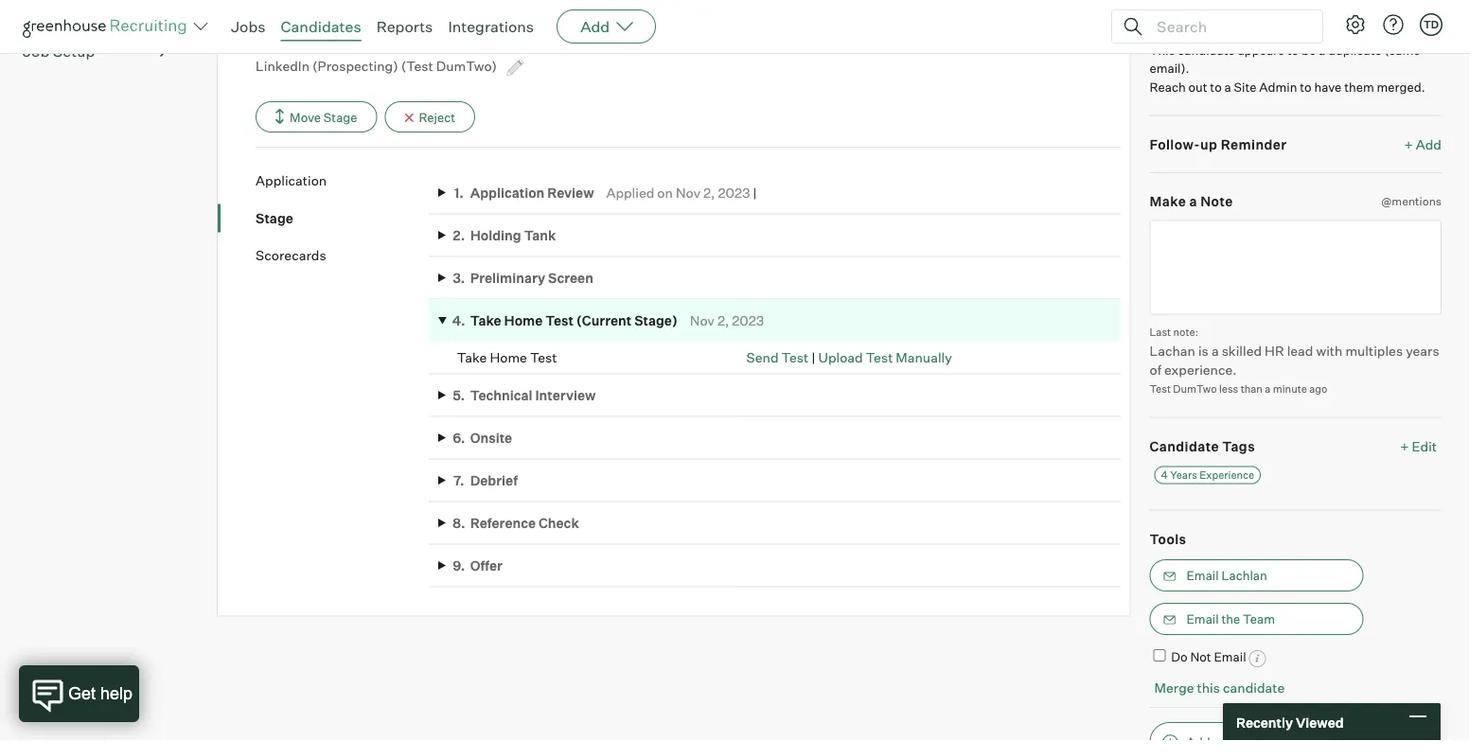 Task type: vqa. For each thing, say whether or not it's contained in the screenshot.
reply@us.greenhouse-
no



Task type: describe. For each thing, give the bounding box(es) containing it.
2.
[[453, 227, 465, 244]]

+ add
[[1405, 136, 1442, 153]]

0 vertical spatial 2023
[[718, 184, 750, 201]]

them
[[1345, 79, 1375, 94]]

team
[[1244, 612, 1276, 627]]

admin
[[1260, 79, 1298, 94]]

Do Not Email checkbox
[[1154, 650, 1166, 662]]

upload
[[819, 350, 863, 366]]

lachan
[[1150, 342, 1196, 359]]

tags
[[1223, 438, 1256, 455]]

lachlan
[[1222, 568, 1268, 583]]

email the team
[[1187, 612, 1276, 627]]

edit
[[1413, 438, 1438, 455]]

tools
[[1150, 531, 1187, 548]]

make a note
[[1150, 193, 1234, 210]]

last
[[1150, 326, 1172, 339]]

(test
[[401, 57, 434, 74]]

6. onsite
[[453, 430, 513, 446]]

td button
[[1421, 13, 1443, 36]]

greenhouse recruiting image
[[23, 15, 193, 38]]

0 vertical spatial nov
[[676, 184, 701, 201]]

0 vertical spatial take
[[470, 313, 502, 329]]

4
[[1162, 469, 1168, 482]]

0 horizontal spatial application
[[256, 172, 327, 189]]

holding
[[470, 227, 522, 244]]

8.
[[453, 515, 465, 532]]

@mentions link
[[1382, 192, 1442, 211]]

up
[[1201, 136, 1218, 153]]

onsite
[[470, 430, 513, 446]]

configure image
[[1345, 13, 1368, 36]]

1 horizontal spatial reports link
[[377, 17, 433, 36]]

1 horizontal spatial 2,
[[718, 313, 729, 329]]

this candidate appears to be a duplicate          (same email). reach out to a site admin to have them merged.
[[1150, 42, 1426, 94]]

1.
[[454, 184, 464, 201]]

dumtwo
[[1174, 383, 1217, 396]]

reject
[[419, 109, 456, 125]]

merge
[[1155, 680, 1195, 696]]

candidates link
[[281, 17, 361, 36]]

check
[[539, 515, 579, 532]]

merge this candidate link
[[1155, 680, 1285, 696]]

a right than
[[1266, 383, 1271, 396]]

follow-
[[1150, 136, 1201, 153]]

2. holding tank
[[453, 227, 556, 244]]

9. offer
[[453, 558, 503, 574]]

of
[[1150, 361, 1162, 378]]

nov 2, 2023
[[690, 313, 765, 329]]

tank
[[524, 227, 556, 244]]

send test | upload test manually
[[747, 350, 953, 366]]

test right upload
[[866, 350, 893, 366]]

reminder
[[1221, 136, 1288, 153]]

a left site
[[1225, 79, 1232, 94]]

0 horizontal spatial reports
[[23, 3, 79, 22]]

3. preliminary screen
[[453, 270, 594, 286]]

0 horizontal spatial to
[[1211, 79, 1222, 94]]

candidate tags
[[1150, 438, 1256, 455]]

Search text field
[[1153, 13, 1306, 40]]

3.
[[453, 270, 465, 286]]

td
[[1424, 18, 1440, 31]]

on
[[658, 184, 673, 201]]

email lachlan button
[[1150, 560, 1364, 592]]

application link
[[256, 172, 429, 190]]

9.
[[453, 558, 465, 574]]

interview
[[536, 387, 596, 404]]

job setup
[[23, 42, 95, 61]]

this
[[1150, 42, 1176, 57]]

move stage
[[290, 109, 358, 125]]

0 horizontal spatial reports link
[[23, 1, 167, 24]]

than
[[1241, 383, 1263, 396]]

reach
[[1150, 79, 1186, 94]]

follow-up reminder
[[1150, 136, 1288, 153]]

+ edit link
[[1396, 433, 1442, 459]]

site
[[1235, 79, 1257, 94]]

email lachlan
[[1187, 568, 1268, 583]]

years
[[1407, 342, 1440, 359]]

not
[[1191, 650, 1212, 665]]

integrations
[[448, 17, 534, 36]]

integrations link
[[448, 17, 534, 36]]

a right be
[[1319, 42, 1326, 57]]

experience.
[[1165, 361, 1237, 378]]

+ add link
[[1405, 135, 1442, 154]]

1 vertical spatial 2023
[[732, 313, 765, 329]]

test down screen
[[546, 313, 574, 329]]

(current
[[577, 313, 632, 329]]

years
[[1171, 469, 1198, 482]]

7.
[[454, 472, 465, 489]]

add inside add popup button
[[581, 17, 610, 36]]

test inside last note: lachan is a skilled hr lead with multiples years of experience. test dumtwo               less than a minute               ago
[[1150, 383, 1171, 396]]

2 vertical spatial email
[[1215, 650, 1247, 665]]

make
[[1150, 193, 1187, 210]]

1 horizontal spatial to
[[1288, 42, 1300, 57]]

0 horizontal spatial 2,
[[704, 184, 715, 201]]

recently
[[1237, 714, 1294, 731]]

5.
[[453, 387, 465, 404]]

stage inside "button"
[[324, 109, 358, 125]]

note:
[[1174, 326, 1199, 339]]

duplicate
[[1329, 42, 1382, 57]]

candidate inside this candidate appears to be a duplicate          (same email). reach out to a site admin to have them merged.
[[1178, 42, 1236, 57]]

+ for + add
[[1405, 136, 1414, 153]]

alerts
[[1174, 14, 1219, 30]]

less
[[1220, 383, 1239, 396]]

4.
[[453, 313, 466, 329]]

(same
[[1385, 42, 1421, 57]]



Task type: locate. For each thing, give the bounding box(es) containing it.
0 vertical spatial |
[[753, 184, 757, 201]]

1 vertical spatial |
[[812, 350, 816, 366]]

this
[[1198, 680, 1221, 696]]

email
[[1187, 568, 1219, 583], [1187, 612, 1219, 627], [1215, 650, 1247, 665]]

technical
[[470, 387, 533, 404]]

test
[[256, 32, 297, 51]]

a right is
[[1212, 342, 1219, 359]]

0 vertical spatial home
[[504, 313, 543, 329]]

7. debrief
[[454, 472, 518, 489]]

+ left edit
[[1401, 438, 1410, 455]]

do not email
[[1172, 650, 1247, 665]]

1 vertical spatial stage
[[256, 210, 293, 226]]

move stage button
[[256, 101, 377, 133]]

None text field
[[1150, 220, 1442, 315]]

2, right stage) at the top left
[[718, 313, 729, 329]]

job
[[23, 42, 49, 61]]

1 horizontal spatial application
[[470, 184, 545, 201]]

+ edit
[[1401, 438, 1438, 455]]

8. reference check
[[453, 515, 579, 532]]

email inside button
[[1187, 568, 1219, 583]]

1 horizontal spatial add
[[1417, 136, 1442, 153]]

+ for + edit
[[1401, 438, 1410, 455]]

@mentions
[[1382, 194, 1442, 208]]

have
[[1315, 79, 1342, 94]]

4 years experience
[[1162, 469, 1255, 482]]

0 vertical spatial 2,
[[704, 184, 715, 201]]

minute
[[1274, 383, 1308, 396]]

email).
[[1150, 61, 1190, 76]]

application up "stage" link
[[256, 172, 327, 189]]

dumtwo)
[[436, 57, 497, 74]]

send test link
[[747, 350, 809, 366]]

reports link up job setup link
[[23, 1, 167, 24]]

2023
[[718, 184, 750, 201], [732, 313, 765, 329]]

0 vertical spatial email
[[1187, 568, 1219, 583]]

jobs link
[[231, 17, 266, 36]]

1 vertical spatial email
[[1187, 612, 1219, 627]]

skilled
[[1222, 342, 1262, 359]]

a left note on the top
[[1190, 193, 1198, 210]]

take
[[470, 313, 502, 329], [457, 350, 487, 366]]

6.
[[453, 430, 465, 446]]

nov right stage) at the top left
[[690, 313, 715, 329]]

linkedin
[[256, 57, 310, 74]]

reject button
[[385, 101, 475, 133]]

test (19)
[[256, 32, 329, 51]]

application up 2. holding tank
[[470, 184, 545, 201]]

send
[[747, 350, 779, 366]]

test down of
[[1150, 383, 1171, 396]]

add button
[[557, 9, 656, 44]]

home up take home test
[[504, 313, 543, 329]]

merged.
[[1378, 79, 1426, 94]]

do
[[1172, 650, 1188, 665]]

viewed
[[1296, 714, 1344, 731]]

td button
[[1417, 9, 1447, 40]]

0 vertical spatial add
[[581, 17, 610, 36]]

1 horizontal spatial stage
[[324, 109, 358, 125]]

to left be
[[1288, 42, 1300, 57]]

add inside + add link
[[1417, 136, 1442, 153]]

note
[[1201, 193, 1234, 210]]

1 vertical spatial 2,
[[718, 313, 729, 329]]

candidate up recently
[[1224, 680, 1285, 696]]

stage up scorecards
[[256, 210, 293, 226]]

email right not
[[1215, 650, 1247, 665]]

take home test
[[457, 350, 557, 366]]

1 vertical spatial add
[[1417, 136, 1442, 153]]

stage)
[[635, 313, 678, 329]]

email the team button
[[1150, 603, 1364, 636]]

5. technical interview
[[453, 387, 596, 404]]

home
[[504, 313, 543, 329], [490, 350, 527, 366]]

reports link up (test
[[377, 17, 433, 36]]

review
[[548, 184, 594, 201]]

lead
[[1288, 342, 1314, 359]]

reports up job setup
[[23, 3, 79, 22]]

upload test manually link
[[819, 350, 953, 366]]

1 vertical spatial +
[[1401, 438, 1410, 455]]

2 horizontal spatial to
[[1301, 79, 1312, 94]]

1 horizontal spatial reports
[[377, 17, 433, 36]]

0 horizontal spatial |
[[753, 184, 757, 201]]

0 vertical spatial candidate
[[1178, 42, 1236, 57]]

email left the
[[1187, 612, 1219, 627]]

test right 'send'
[[782, 350, 809, 366]]

0 horizontal spatial add
[[581, 17, 610, 36]]

take down 4.
[[457, 350, 487, 366]]

email for email lachlan
[[1187, 568, 1219, 583]]

| left upload
[[812, 350, 816, 366]]

test up 5. technical interview
[[530, 350, 557, 366]]

scorecards link
[[256, 246, 429, 265]]

+
[[1405, 136, 1414, 153], [1401, 438, 1410, 455]]

preliminary
[[470, 270, 546, 286]]

candidate
[[1178, 42, 1236, 57], [1224, 680, 1285, 696]]

appears
[[1238, 42, 1285, 57]]

stage right move
[[324, 109, 358, 125]]

2, right 'on' on the left top of page
[[704, 184, 715, 201]]

nov right 'on' on the left top of page
[[676, 184, 701, 201]]

last note: lachan is a skilled hr lead with multiples years of experience. test dumtwo               less than a minute               ago
[[1150, 326, 1440, 396]]

out
[[1189, 79, 1208, 94]]

merge this candidate
[[1155, 680, 1285, 696]]

2023 right 'on' on the left top of page
[[718, 184, 750, 201]]

1 vertical spatial take
[[457, 350, 487, 366]]

experience
[[1200, 469, 1255, 482]]

reference
[[470, 515, 536, 532]]

ago
[[1310, 383, 1328, 396]]

+ up @mentions
[[1405, 136, 1414, 153]]

email left lachlan
[[1187, 568, 1219, 583]]

test
[[546, 313, 574, 329], [530, 350, 557, 366], [782, 350, 809, 366], [866, 350, 893, 366], [1150, 383, 1171, 396]]

candidate down alerts
[[1178, 42, 1236, 57]]

| right 'on' on the left top of page
[[753, 184, 757, 201]]

1 vertical spatial nov
[[690, 313, 715, 329]]

with
[[1317, 342, 1343, 359]]

jobs
[[231, 17, 266, 36]]

4. take home test (current stage)
[[453, 313, 678, 329]]

email inside 'button'
[[1187, 612, 1219, 627]]

candidates
[[281, 17, 361, 36]]

manually
[[896, 350, 953, 366]]

offer
[[470, 558, 503, 574]]

1 horizontal spatial |
[[812, 350, 816, 366]]

0 horizontal spatial stage
[[256, 210, 293, 226]]

reports up (test
[[377, 17, 433, 36]]

0 vertical spatial stage
[[324, 109, 358, 125]]

job setup link
[[23, 40, 167, 63]]

email for email the team
[[1187, 612, 1219, 627]]

reports link
[[23, 1, 167, 24], [377, 17, 433, 36]]

take right 4.
[[470, 313, 502, 329]]

0 vertical spatial +
[[1405, 136, 1414, 153]]

be
[[1302, 42, 1317, 57]]

1 vertical spatial candidate
[[1224, 680, 1285, 696]]

1 vertical spatial home
[[490, 350, 527, 366]]

to right out
[[1211, 79, 1222, 94]]

to left have
[[1301, 79, 1312, 94]]

is
[[1199, 342, 1209, 359]]

2023 up 'send'
[[732, 313, 765, 329]]

home up the technical
[[490, 350, 527, 366]]



